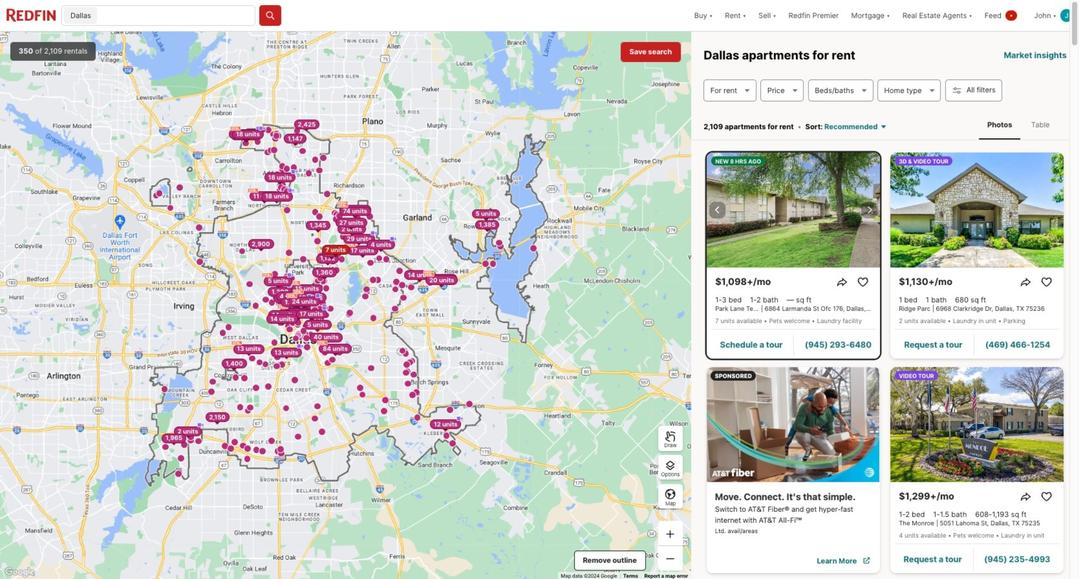 Task type: describe. For each thing, give the bounding box(es) containing it.
submit search image
[[265, 10, 276, 21]]

share home image for second add home to favorites checkbox from the top
[[1021, 491, 1033, 503]]

2 add home to favorites checkbox from the top
[[1039, 489, 1056, 505]]

share home image for add home to favorites option
[[837, 276, 849, 289]]

previous image
[[712, 204, 724, 216]]



Task type: locate. For each thing, give the bounding box(es) containing it.
0 vertical spatial add home to favorites image
[[858, 276, 870, 289]]

next image
[[864, 204, 876, 216]]

1 horizontal spatial share home image
[[1021, 491, 1033, 503]]

add home to favorites image
[[858, 276, 870, 289], [1041, 491, 1054, 503]]

Add home to favorites checkbox
[[856, 274, 872, 291]]

None search field
[[99, 6, 255, 27]]

1 vertical spatial add home to favorites image
[[1041, 491, 1054, 503]]

add home to favorites image inside checkbox
[[1041, 491, 1054, 503]]

share home image
[[1021, 276, 1033, 289]]

share home image
[[837, 276, 849, 289], [1021, 491, 1033, 503]]

map region
[[0, 32, 692, 580]]

user photo image
[[1061, 9, 1074, 22]]

0 vertical spatial share home image
[[837, 276, 849, 289]]

add home to favorites image for second add home to favorites checkbox from the top
[[1041, 491, 1054, 503]]

0 horizontal spatial share home image
[[837, 276, 849, 289]]

google image
[[3, 566, 37, 580]]

1 vertical spatial share home image
[[1021, 491, 1033, 503]]

add home to favorites image inside option
[[858, 276, 870, 289]]

1 horizontal spatial add home to favorites image
[[1041, 491, 1054, 503]]

ad element
[[708, 367, 880, 574]]

advertisement image
[[702, 363, 886, 578]]

1 vertical spatial add home to favorites checkbox
[[1039, 489, 1056, 505]]

0 horizontal spatial add home to favorites image
[[858, 276, 870, 289]]

Add home to favorites checkbox
[[1039, 274, 1056, 291], [1039, 489, 1056, 505]]

add home to favorites image
[[1041, 276, 1054, 289]]

1 add home to favorites checkbox from the top
[[1039, 274, 1056, 291]]

tab list
[[971, 110, 1068, 140]]

add home to favorites image for add home to favorites option
[[858, 276, 870, 289]]

0 vertical spatial add home to favorites checkbox
[[1039, 274, 1056, 291]]



Task type: vqa. For each thing, say whether or not it's contained in the screenshot.
Tuesday 24 Oct
no



